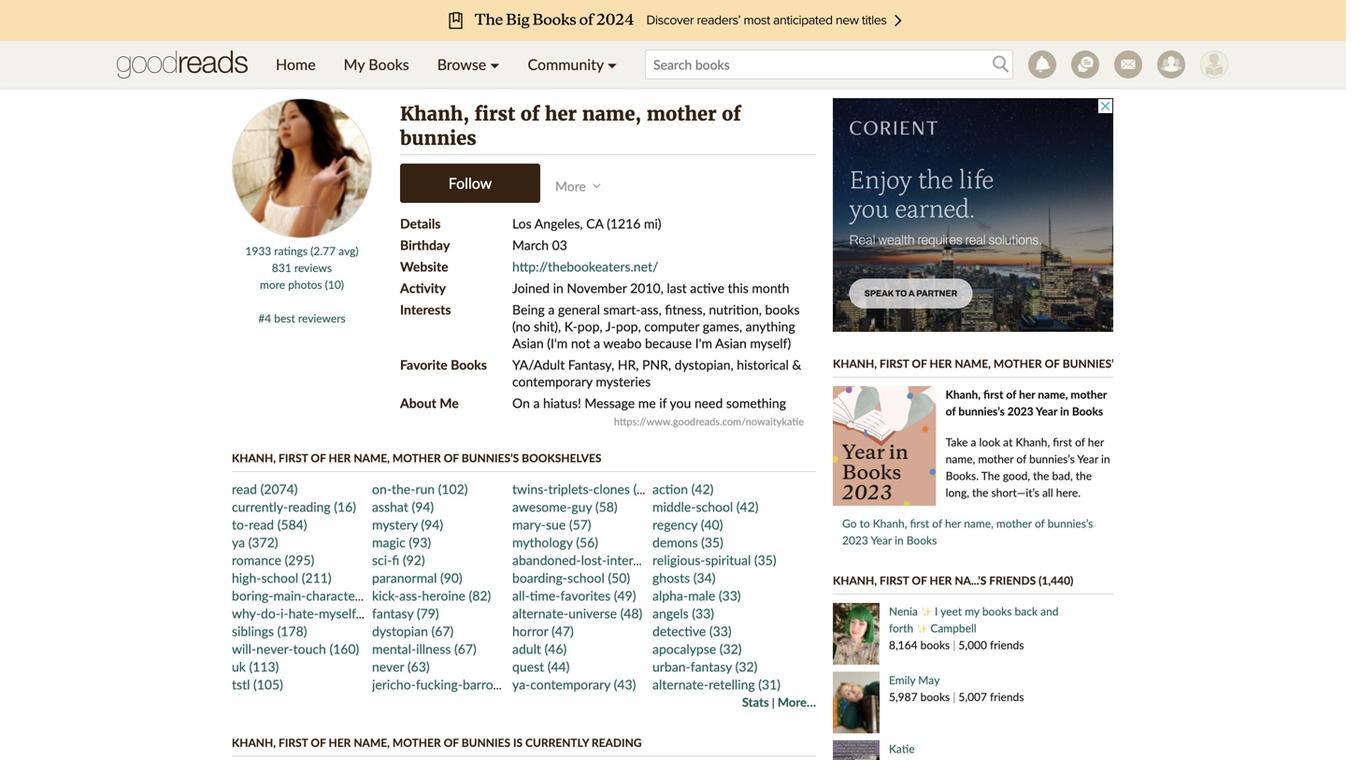 Task type: vqa. For each thing, say whether or not it's contained in the screenshot.
New for The New Bad Thing > Editions
no



Task type: describe. For each thing, give the bounding box(es) containing it.
currently
[[526, 736, 589, 750]]

khanh, inside take a look at khanh, first of her name, mother of bunnies's year in books. the good, the bad, the long, the short—it's all here.
[[1016, 435, 1050, 449]]

books inside go to khanh, first of her name, mother of bunnies's 2023 year in books
[[907, 534, 937, 547]]

her for khanh, first of her na...'s friends (1,440)
[[930, 574, 952, 587]]

khanh, for khanh, first of her name, mother of bunnies
[[400, 102, 470, 126]]

last
[[667, 280, 687, 296]]

myself‎
[[319, 606, 356, 621]]

male‎
[[688, 588, 716, 604]]

never‎
[[372, 659, 404, 675]]

2 vertical spatial (33)
[[710, 623, 732, 639]]

(40)
[[701, 517, 723, 533]]

in inside go to khanh, first of her name, mother of bunnies's 2023 year in books
[[895, 534, 904, 547]]

03
[[552, 237, 568, 253]]

2023 inside go to khanh, first of her name, mother of bunnies's 2023 year in books
[[843, 534, 869, 547]]

in inside joined in november 2010,             last active this month interests
[[553, 280, 564, 296]]

name, for khanh, first of her name, mother of bunnies
[[582, 102, 642, 126]]

joined
[[513, 280, 550, 296]]

katie link
[[889, 742, 915, 756]]

(211)
[[302, 570, 332, 586]]

general
[[558, 302, 600, 318]]

1 horizontal spatial (42)
[[737, 499, 759, 515]]

her for khanh, first of her name, mother of bunnies's year in books
[[930, 357, 952, 370]]

jericho-
[[372, 677, 416, 693]]

myself)
[[750, 335, 791, 351]]

5,987
[[889, 690, 918, 704]]

school‎ inside action‎               (42) middle-school‎               (42) regency‎               (40) demons‎               (35) religious-spiritual‎               (35) ghosts‎               (34) alpha-male‎               (33) angels‎               (33) detective‎               (33) apocalypse‎               (32) urban-fantasy‎               (32) alternate-retelling‎               (31) stats | more…
[[696, 499, 733, 515]]

bunnies's for year
[[1063, 357, 1121, 370]]

her inside go to khanh, first of her name, mother of bunnies's 2023 year in books
[[946, 517, 962, 530]]

http://thebookeaters.net/ activity
[[400, 259, 659, 296]]

khanh, for khanh, first of her name, mother of bunnies's year in books
[[833, 357, 877, 370]]

0 horizontal spatial the
[[973, 486, 989, 499]]

hate-
[[289, 606, 319, 621]]

(372)
[[248, 534, 278, 550]]

avg)
[[339, 244, 359, 258]]

bookshelves
[[522, 451, 602, 465]]

her for khanh, first of her name, mother of bunnies
[[545, 102, 577, 126]]

first for khanh, first of her name, mother of bunnies's bookshelves
[[279, 451, 308, 465]]

0 horizontal spatial (35)
[[702, 534, 724, 550]]

the-
[[392, 481, 416, 497]]

regency‎
[[653, 517, 698, 533]]

j-
[[606, 318, 616, 334]]

never-
[[256, 641, 293, 657]]

quest‎
[[513, 659, 544, 675]]

(178)
[[277, 623, 307, 639]]

twins-triplets-clones‎               (59) link
[[513, 481, 656, 497]]

name, for khanh, first of her name, mother of bunnies's bookshelves
[[354, 451, 390, 465]]

(92)
[[403, 552, 425, 568]]

reviews
[[294, 261, 332, 274]]

khanh, for khanh, first of her name, mother of bunnies's 2023 year in books
[[946, 388, 981, 401]]

(160)
[[330, 641, 359, 657]]

more… link
[[778, 695, 816, 710]]

action‎
[[653, 481, 688, 497]]

demons‎
[[653, 534, 698, 550]]

good,
[[1003, 469, 1031, 483]]

1 vertical spatial (67)
[[454, 641, 477, 657]]

mystery‎
[[372, 517, 418, 533]]

(1216
[[607, 216, 641, 231]]

2 pop, from the left
[[616, 318, 641, 334]]

favorite
[[400, 357, 448, 373]]

0 vertical spatial (94)
[[412, 499, 434, 515]]

look
[[980, 435, 1001, 449]]

her for khanh, first of her name, mother of bunnies's bookshelves
[[329, 451, 351, 465]]

a for on
[[534, 395, 540, 411]]

friends inside nenia ✨ i yeet my books back and forth ✨ campbell 8,164 books | 5,000 friends
[[990, 638, 1024, 652]]

urban-
[[653, 659, 691, 675]]

year inside khanh, first of her name, mother of bunnies's 2023 year in books
[[1036, 404, 1058, 418]]

on-
[[372, 481, 392, 497]]

year inside go to khanh, first of her name, mother of bunnies's 2023 year in books
[[871, 534, 892, 547]]

nutrition,
[[709, 302, 762, 318]]

ca
[[587, 216, 604, 231]]

1 vertical spatial (94)
[[421, 517, 443, 533]]

take a look at khanh, first of her name, mother of bunnies's year in books. the good, the bad, the long, the short—it's all here.
[[946, 435, 1111, 499]]

1 horizontal spatial (35)
[[755, 552, 777, 568]]

if
[[660, 395, 667, 411]]

school‎ inside read‎               (2074) currently-reading‎               (16) to-read‎               (584) ya‎               (372) romance‎               (295) high-school‎               (211) boring-main-character‎               (202) why-do-i-hate-myself‎               (183) siblings‎               (178) will-never-touch‎               (160) uk‎               (113) tstl‎               (105)
[[261, 570, 299, 586]]

0 vertical spatial (33)
[[719, 588, 741, 604]]

dystopian‎
[[372, 623, 428, 639]]

menu containing home
[[262, 41, 631, 88]]

kick-ass-heroine‎               (82) link
[[372, 588, 491, 604]]

and
[[1041, 605, 1059, 618]]

jericho-fucking-barrons‎               (62) link
[[372, 677, 532, 693]]

to-read‎               (584) link
[[232, 517, 307, 533]]

angels‎
[[653, 606, 689, 621]]

khanh, first of her name, mother of bunnies's year in books link
[[833, 357, 1208, 370]]

browse
[[437, 55, 487, 73]]

romance‎               (295) link
[[232, 552, 315, 568]]

urban-fantasy‎               (32) link
[[653, 659, 758, 675]]

0 vertical spatial read‎
[[232, 481, 257, 497]]

(47)
[[552, 623, 574, 639]]

mi)
[[644, 216, 662, 231]]

illness‎
[[416, 641, 451, 657]]

mary-sue‎               (57) link
[[513, 517, 592, 533]]

being a general smart-ass, fitness, nutrition, books (no shit), k-pop, j-pop, computer games, anything asian (i'm not a weabo because i'm asian myself) favorite books
[[400, 302, 800, 373]]

bunnies for khanh, first of her name, mother of bunnies
[[400, 127, 477, 150]]

to-
[[232, 517, 249, 533]]

favorites‎
[[561, 588, 611, 604]]

fantasy‎ inside action‎               (42) middle-school‎               (42) regency‎               (40) demons‎               (35) religious-spiritual‎               (35) ghosts‎               (34) alpha-male‎               (33) angels‎               (33) detective‎               (33) apocalypse‎               (32) urban-fantasy‎               (32) alternate-retelling‎               (31) stats | more…
[[691, 659, 732, 675]]

may
[[919, 673, 940, 687]]

action‎               (42) middle-school‎               (42) regency‎               (40) demons‎               (35) religious-spiritual‎               (35) ghosts‎               (34) alpha-male‎               (33) angels‎               (33) detective‎               (33) apocalypse‎               (32) urban-fantasy‎               (32) alternate-retelling‎               (31) stats | more…
[[653, 481, 816, 710]]

website
[[400, 259, 449, 274]]

books right in
[[1169, 357, 1208, 370]]

contemporary‎
[[530, 677, 611, 693]]

mystery‎               (94) link
[[372, 517, 443, 533]]

name, for khanh, first of her name, mother of bunnies's year in books
[[955, 357, 991, 370]]

(1,440)
[[1039, 574, 1074, 587]]

fantasy‎ inside on-the-run‎               (102) asshat‎               (94) mystery‎               (94) magic‎               (93) sci-fi‎               (92) paranormal‎               (90) kick-ass-heroine‎               (82) fantasy‎               (79) dystopian‎               (67) mental-illness‎               (67) never‎               (63) jericho-fucking-barrons‎               (62)
[[372, 606, 414, 621]]

http://thebookeaters.net/
[[513, 259, 659, 274]]

books down campbell
[[921, 638, 950, 652]]

quest‎               (44) link
[[513, 659, 570, 675]]

at
[[1004, 435, 1013, 449]]

bunnies's for bookshelves
[[462, 451, 519, 465]]

all-
[[513, 588, 530, 604]]

khanh, first of her na...'s friends (1,440)
[[833, 574, 1074, 587]]

currently-
[[232, 499, 288, 515]]

more photos (10) link
[[260, 278, 344, 291]]

mother for khanh, first of her name, mother of bunnies is currently reading
[[393, 736, 441, 750]]

tstl‎
[[232, 677, 250, 693]]

mother for khanh, first of her name, mother of bunnies's year in books
[[994, 357, 1042, 370]]

books inside menu
[[369, 55, 409, 73]]

interests
[[400, 302, 451, 318]]

her inside take a look at khanh, first of her name, mother of bunnies's year in books. the good, the bad, the long, the short—it's all here.
[[1088, 435, 1104, 449]]

#4 best reviewers link
[[258, 311, 346, 325]]

do-
[[261, 606, 281, 621]]

khanh, first of her name, mother of bunnies image
[[232, 98, 372, 238]]

nenia ✨... image
[[833, 603, 880, 665]]

year inside take a look at khanh, first of her name, mother of bunnies's year in books. the good, the bad, the long, the short—it's all here.
[[1078, 452, 1099, 466]]

advertisement element
[[833, 98, 1114, 332]]

(105)
[[253, 677, 283, 693]]

alternate- inside twins-triplets-clones‎               (59) awesome-guy‎               (58) mary-sue‎               (57) mythology‎               (56) abandoned-lost-interest‎               (55) boarding-school‎               (50) all-time-favorites‎               (49) alternate-universe‎               (48) horror‎               (47) adult‎               (46) quest‎               (44) ya-contemporary‎               (43)
[[513, 606, 569, 621]]

friends
[[990, 574, 1036, 587]]

historical
[[737, 357, 789, 373]]

books inside khanh, first of her name, mother of bunnies's 2023 year in books
[[1073, 404, 1104, 418]]

(2074)
[[261, 481, 298, 497]]

back
[[1015, 605, 1038, 618]]

katie image
[[833, 741, 880, 760]]

march
[[513, 237, 549, 253]]

1 vertical spatial read‎
[[249, 517, 274, 533]]



Task type: locate. For each thing, give the bounding box(es) containing it.
name, up on-
[[354, 451, 390, 465]]

1 horizontal spatial ▾
[[608, 55, 617, 73]]

books
[[766, 302, 800, 318], [983, 605, 1012, 618], [921, 638, 950, 652], [921, 690, 950, 704]]

(94)
[[412, 499, 434, 515], [421, 517, 443, 533]]

year left in
[[1123, 357, 1152, 370]]

name, down khanh, first of her name, mother of bunnies's year in books link
[[1038, 388, 1068, 401]]

0 horizontal spatial school‎
[[261, 570, 299, 586]]

first up (2074)
[[279, 451, 308, 465]]

follow button
[[400, 164, 541, 203]]

1 horizontal spatial asian
[[716, 335, 747, 351]]

1 horizontal spatial 2023
[[1008, 404, 1034, 418]]

(35) right spiritual‎
[[755, 552, 777, 568]]

| left 5,007
[[953, 690, 956, 704]]

follow
[[449, 174, 492, 192]]

magic‎               (93) link
[[372, 534, 431, 550]]

asshat‎
[[372, 499, 409, 515]]

fantasy,
[[568, 357, 615, 373]]

khanh, up the take
[[946, 388, 981, 401]]

khanh, down the tstl‎               (105) link at the left
[[232, 736, 276, 750]]

ya‎               (372) link
[[232, 534, 278, 550]]

notifications image
[[1029, 51, 1057, 79]]

first down '(105)'
[[279, 736, 308, 750]]

| down campbell
[[953, 638, 956, 652]]

forth
[[889, 621, 914, 635]]

| right stats
[[772, 696, 775, 709]]

0 horizontal spatial 2023
[[843, 534, 869, 547]]

here.
[[1057, 486, 1081, 499]]

a right on
[[534, 395, 540, 411]]

boarding-
[[513, 570, 568, 586]]

books inside being a general smart-ass, fitness, nutrition, books (no shit), k-pop, j-pop, computer games, anything asian (i'm not a weabo because i'm asian myself) favorite books
[[766, 302, 800, 318]]

name, for khanh, first of her name, mother of bunnies's 2023 year in books
[[1038, 388, 1068, 401]]

1 asian from the left
[[513, 335, 544, 351]]

mother inside 'khanh, first of her name, mother of bunnies'
[[647, 102, 717, 126]]

bunnies's up 'look'
[[959, 404, 1005, 418]]

name, down "jericho-"
[[354, 736, 390, 750]]

tstl‎               (105) link
[[232, 677, 283, 693]]

mother inside go to khanh, first of her name, mother of bunnies's 2023 year in books
[[997, 517, 1032, 530]]

demons‎               (35) link
[[653, 534, 724, 550]]

mother for khanh, first of her name, mother of bunnies
[[647, 102, 717, 126]]

asian
[[513, 335, 544, 351], [716, 335, 747, 351]]

name, down long,
[[964, 517, 994, 530]]

her inside khanh, first of her name, mother of bunnies's 2023 year in books
[[1019, 388, 1036, 401]]

0 vertical spatial (42)
[[692, 481, 714, 497]]

first inside 'khanh, first of her name, mother of bunnies'
[[475, 102, 516, 126]]

▾ inside popup button
[[608, 55, 617, 73]]

fantasy‎ up alternate-retelling‎               (31) link
[[691, 659, 732, 675]]

school‎ up favorites‎
[[568, 570, 605, 586]]

fantasy‎               (79) link
[[372, 606, 439, 621]]

1 vertical spatial fantasy‎
[[691, 659, 732, 675]]

Search for books to add to your shelves search field
[[645, 50, 1014, 79]]

0 horizontal spatial ▾
[[490, 55, 500, 73]]

name, down the community ▾ popup button
[[582, 102, 642, 126]]

will-
[[232, 641, 256, 657]]

first right the to
[[910, 517, 930, 530]]

fi‎
[[392, 552, 400, 568]]

name, inside khanh, first of her name, mother of bunnies's 2023 year in books
[[1038, 388, 1068, 401]]

(42) up middle-school‎               (42) link
[[692, 481, 714, 497]]

(10)
[[325, 278, 344, 291]]

kick-
[[372, 588, 399, 604]]

a for being
[[548, 302, 555, 318]]

best
[[274, 311, 295, 325]]

(67)
[[432, 623, 454, 639], [454, 641, 477, 657]]

khanh, for khanh, first of her name, mother of bunnies's bookshelves
[[232, 451, 276, 465]]

0 horizontal spatial pop,
[[578, 318, 603, 334]]

first inside go to khanh, first of her name, mother of bunnies's 2023 year in books
[[910, 517, 930, 530]]

2 horizontal spatial the
[[1076, 469, 1092, 483]]

her for khanh, first of her name, mother of bunnies's 2023 year in books
[[1019, 388, 1036, 401]]

books up khanh, first of her na...'s friends (1,440)
[[907, 534, 937, 547]]

(33) right male‎
[[719, 588, 741, 604]]

1 vertical spatial (35)
[[755, 552, 777, 568]]

✨ left i
[[921, 605, 932, 618]]

bunnies's left in
[[1063, 357, 1121, 370]]

a right "not"
[[594, 335, 600, 351]]

bunnies's inside take a look at khanh, first of her name, mother of bunnies's year in books. the good, the bad, the long, the short—it's all here.
[[1030, 452, 1075, 466]]

why-
[[232, 606, 261, 621]]

0 vertical spatial friends
[[990, 638, 1024, 652]]

|
[[953, 638, 956, 652], [953, 690, 956, 704], [772, 696, 775, 709]]

(i'm
[[547, 335, 568, 351]]

month
[[752, 280, 790, 296]]

✨ right forth
[[917, 621, 928, 635]]

asian down games,
[[716, 335, 747, 351]]

1 vertical spatial (33)
[[692, 606, 715, 621]]

books right my
[[983, 605, 1012, 618]]

0 vertical spatial fantasy‎
[[372, 606, 414, 621]]

a inside take a look at khanh, first of her name, mother of bunnies's year in books. the good, the bad, the long, the short—it's all here.
[[971, 435, 977, 449]]

bunnies's up bad,
[[1030, 452, 1075, 466]]

friends inside emily may 5,987 books | 5,007 friends
[[990, 690, 1024, 704]]

year in books image
[[833, 386, 937, 506]]

of
[[521, 102, 540, 126], [722, 102, 741, 126], [912, 357, 927, 370], [1045, 357, 1060, 370], [1007, 388, 1017, 401], [946, 404, 956, 418], [1076, 435, 1086, 449], [311, 451, 326, 465], [444, 451, 459, 465], [1017, 452, 1027, 466], [933, 517, 943, 530], [1035, 517, 1045, 530], [912, 574, 927, 587], [311, 736, 326, 750], [444, 736, 459, 750]]

in inside take a look at khanh, first of her name, mother of bunnies's year in books. the good, the bad, the long, the short—it's all here.
[[1102, 452, 1111, 466]]

read‎ up currently-
[[232, 481, 257, 497]]

magic‎
[[372, 534, 406, 550]]

inbox image
[[1115, 51, 1143, 79]]

(33) down male‎
[[692, 606, 715, 621]]

▾ inside dropdown button
[[490, 55, 500, 73]]

activity
[[400, 280, 446, 296]]

go to khanh, first of her name, mother of bunnies's 2023 year in books
[[843, 517, 1094, 547]]

bunnies for khanh, first of her name, mother of bunnies is currently reading
[[462, 736, 511, 750]]

touch‎
[[293, 641, 326, 657]]

name,
[[582, 102, 642, 126], [955, 357, 991, 370], [1038, 388, 1068, 401], [354, 451, 390, 465], [946, 452, 976, 466], [964, 517, 994, 530], [354, 736, 390, 750]]

books down "may" at bottom right
[[921, 690, 950, 704]]

| inside action‎               (42) middle-school‎               (42) regency‎               (40) demons‎               (35) religious-spiritual‎               (35) ghosts‎               (34) alpha-male‎               (33) angels‎               (33) detective‎               (33) apocalypse‎               (32) urban-fantasy‎               (32) alternate-retelling‎               (31) stats | more…
[[772, 696, 775, 709]]

mother inside khanh, first of her name, mother of bunnies's 2023 year in books
[[1071, 388, 1107, 401]]

(82)
[[469, 588, 491, 604]]

her
[[545, 102, 577, 126], [930, 357, 952, 370], [1019, 388, 1036, 401], [1088, 435, 1104, 449], [329, 451, 351, 465], [946, 517, 962, 530], [930, 574, 952, 587], [329, 736, 351, 750]]

1 friends from the top
[[990, 638, 1024, 652]]

emily may 5,987 books | 5,007 friends
[[889, 673, 1024, 704]]

school‎ down romance‎               (295) link
[[261, 570, 299, 586]]

1 vertical spatial (32)
[[736, 659, 758, 675]]

(202)
[[363, 588, 393, 604]]

twins-
[[513, 481, 548, 497]]

school‎ up (40) in the right bottom of the page
[[696, 499, 733, 515]]

bunnies inside 'khanh, first of her name, mother of bunnies'
[[400, 127, 477, 150]]

khanh, right & in the top of the page
[[833, 357, 877, 370]]

weabo
[[604, 335, 642, 351]]

0 horizontal spatial fantasy‎
[[372, 606, 414, 621]]

books up bad,
[[1073, 404, 1104, 418]]

the down the
[[973, 486, 989, 499]]

the right bad,
[[1076, 469, 1092, 483]]

(183)
[[359, 606, 389, 621]]

a for take
[[971, 435, 977, 449]]

bunnies's down here.
[[1048, 517, 1094, 530]]

(102)
[[438, 481, 468, 497]]

Search books text field
[[645, 50, 1014, 79]]

khanh, up nenia ✨... image
[[833, 574, 877, 587]]

name, up books.
[[946, 452, 976, 466]]

menu
[[262, 41, 631, 88]]

http://thebookeaters.net/ link
[[513, 259, 659, 274]]

mother inside take a look at khanh, first of her name, mother of bunnies's year in books. the good, the bad, the long, the short—it's all here.
[[979, 452, 1014, 466]]

0 vertical spatial 2023
[[1008, 404, 1034, 418]]

(42) up spiritual‎
[[737, 499, 759, 515]]

| inside nenia ✨ i yeet my books back and forth ✨ campbell 8,164 books | 5,000 friends
[[953, 638, 956, 652]]

khanh, for khanh, first of her na...'s friends (1,440)
[[833, 574, 877, 587]]

all
[[1043, 486, 1054, 499]]

her for khanh, first of her name, mother of bunnies is currently reading
[[329, 736, 351, 750]]

(32) up retelling‎
[[736, 659, 758, 675]]

1 vertical spatial alternate-
[[653, 677, 709, 693]]

sci-fi‎               (92) link
[[372, 552, 425, 568]]

0 horizontal spatial alternate-
[[513, 606, 569, 621]]

bunnies up follow at the top left of page
[[400, 127, 477, 150]]

bunnies's inside khanh, first of her name, mother of bunnies's 2023 year in books
[[959, 404, 1005, 418]]

1 ▾ from the left
[[490, 55, 500, 73]]

2023 inside khanh, first of her name, mother of bunnies's 2023 year in books
[[1008, 404, 1034, 418]]

bunnies left the is
[[462, 736, 511, 750]]

bunnies
[[400, 127, 477, 150], [462, 736, 511, 750]]

a left 'look'
[[971, 435, 977, 449]]

(59)
[[634, 481, 656, 497]]

▾ for browse ▾
[[490, 55, 500, 73]]

1 horizontal spatial the
[[1034, 469, 1050, 483]]

alternate- up horror‎               (47) link
[[513, 606, 569, 621]]

first down the "browse ▾" dropdown button
[[475, 102, 516, 126]]

school‎ inside twins-triplets-clones‎               (59) awesome-guy‎               (58) mary-sue‎               (57) mythology‎               (56) abandoned-lost-interest‎               (55) boarding-school‎               (50) all-time-favorites‎               (49) alternate-universe‎               (48) horror‎               (47) adult‎               (46) quest‎               (44) ya-contemporary‎               (43)
[[568, 570, 605, 586]]

the up all
[[1034, 469, 1050, 483]]

&
[[793, 357, 802, 373]]

bunnies's for 2023
[[959, 404, 1005, 418]]

(56)
[[576, 534, 599, 550]]

mother
[[647, 102, 717, 126], [994, 357, 1042, 370], [1071, 388, 1107, 401], [393, 451, 441, 465], [979, 452, 1014, 466], [997, 517, 1032, 530], [393, 736, 441, 750]]

2 friends from the top
[[990, 690, 1024, 704]]

a inside on a hiatus! message me if you need something https://www.goodreads.com/nowaitykatie
[[534, 395, 540, 411]]

asian down (no
[[513, 335, 544, 351]]

adult‎
[[513, 641, 541, 657]]

boring-
[[232, 588, 274, 604]]

khanh, up read‎               (2074) link
[[232, 451, 276, 465]]

mother for khanh, first of her name, mother of bunnies's bookshelves
[[393, 451, 441, 465]]

bunnies's up (102)
[[462, 451, 519, 465]]

(67) up 'illness‎'
[[432, 623, 454, 639]]

take
[[946, 435, 968, 449]]

ghosts‎
[[653, 570, 690, 586]]

khanh, first of her name, mother of bunnies's bookshelves
[[232, 451, 602, 465]]

books right the my
[[369, 55, 409, 73]]

0 horizontal spatial (42)
[[692, 481, 714, 497]]

pop, up "not"
[[578, 318, 603, 334]]

0 vertical spatial (32)
[[720, 641, 742, 657]]

birthday
[[400, 237, 450, 253]]

alternate-universe‎               (48) link
[[513, 606, 643, 621]]

first up the nenia
[[880, 574, 910, 587]]

first up bad,
[[1053, 435, 1073, 449]]

0 vertical spatial (67)
[[432, 623, 454, 639]]

first for khanh, first of her name, mother of bunnies is currently reading
[[279, 736, 308, 750]]

2023 up at
[[1008, 404, 1034, 418]]

alternate- inside action‎               (42) middle-school‎               (42) regency‎               (40) demons‎               (35) religious-spiritual‎               (35) ghosts‎               (34) alpha-male‎               (33) angels‎               (33) detective‎               (33) apocalypse‎               (32) urban-fantasy‎               (32) alternate-retelling‎               (31) stats | more…
[[653, 677, 709, 693]]

friends right 5,000
[[990, 638, 1024, 652]]

name, up khanh, first of her name, mother of bunnies's 2023 year in books in the right bottom of the page
[[955, 357, 991, 370]]

khanh, right at
[[1016, 435, 1050, 449]]

khanh, first of her name, mother of bunnies's bookshelves link
[[232, 451, 602, 465]]

year up here.
[[1078, 452, 1099, 466]]

0 vertical spatial alternate-
[[513, 606, 569, 621]]

in inside khanh, first of her name, mother of bunnies's 2023 year in books
[[1061, 404, 1070, 418]]

5,007
[[959, 690, 988, 704]]

first for khanh, first of her name, mother of bunnies
[[475, 102, 516, 126]]

pnr,
[[642, 357, 672, 373]]

name, inside take a look at khanh, first of her name, mother of bunnies's year in books. the good, the bad, the long, the short—it's all here.
[[946, 452, 976, 466]]

ruby anderson image
[[1201, 51, 1229, 79]]

ratings
[[274, 244, 308, 258]]

year down khanh, first of her name, mother of bunnies's year in books
[[1036, 404, 1058, 418]]

bunnies's
[[1063, 357, 1121, 370], [959, 404, 1005, 418], [462, 451, 519, 465], [1030, 452, 1075, 466], [1048, 517, 1094, 530]]

▾ right browse
[[490, 55, 500, 73]]

year up the nenia
[[871, 534, 892, 547]]

khanh, inside go to khanh, first of her name, mother of bunnies's 2023 year in books
[[873, 517, 908, 530]]

read‎ down currently-
[[249, 517, 274, 533]]

reading
[[592, 736, 642, 750]]

friends right 5,007
[[990, 690, 1024, 704]]

▾ for community ▾
[[608, 55, 617, 73]]

khanh, right the to
[[873, 517, 908, 530]]

first down khanh, first of her name, mother of bunnies's year in books link
[[984, 388, 1004, 401]]

community ▾ button
[[514, 41, 631, 88]]

alpha-
[[653, 588, 688, 604]]

1 vertical spatial (42)
[[737, 499, 759, 515]]

khanh, first of her name, mother of bunnies's 2023 year in books
[[946, 388, 1107, 418]]

1 horizontal spatial alternate-
[[653, 677, 709, 693]]

alternate- down urban-
[[653, 677, 709, 693]]

(67) right 'illness‎'
[[454, 641, 477, 657]]

on-the-run‎               (102) asshat‎               (94) mystery‎               (94) magic‎               (93) sci-fi‎               (92) paranormal‎               (90) kick-ass-heroine‎               (82) fantasy‎               (79) dystopian‎               (67) mental-illness‎               (67) never‎               (63) jericho-fucking-barrons‎               (62)
[[372, 481, 532, 693]]

emily may image
[[833, 672, 880, 734]]

(32) up 'urban-fantasy‎               (32)' 'link'
[[720, 641, 742, 657]]

(35) down (40) in the right bottom of the page
[[702, 534, 724, 550]]

ya-contemporary‎               (43) link
[[513, 677, 636, 693]]

(94) down 'run‎'
[[412, 499, 434, 515]]

1 horizontal spatial school‎
[[568, 570, 605, 586]]

2 ▾ from the left
[[608, 55, 617, 73]]

first for khanh, first of her name, mother of bunnies's 2023 year in books
[[984, 388, 1004, 401]]

religious-
[[653, 552, 706, 568]]

first inside khanh, first of her name, mother of bunnies's 2023 year in books
[[984, 388, 1004, 401]]

1 pop, from the left
[[578, 318, 603, 334]]

(55)
[[654, 552, 676, 568]]

5,000
[[959, 638, 988, 652]]

first up the year in books image
[[880, 357, 910, 370]]

| inside emily may 5,987 books | 5,007 friends
[[953, 690, 956, 704]]

a up shit),
[[548, 302, 555, 318]]

1 vertical spatial 2023
[[843, 534, 869, 547]]

computer
[[645, 318, 700, 334]]

2 asian from the left
[[716, 335, 747, 351]]

name, inside go to khanh, first of her name, mother of bunnies's 2023 year in books
[[964, 517, 994, 530]]

uk‎
[[232, 659, 246, 675]]

0 horizontal spatial asian
[[513, 335, 544, 351]]

about
[[400, 395, 437, 411]]

books inside being a general smart-ass, fitness, nutrition, books (no shit), k-pop, j-pop, computer games, anything asian (i'm not a weabo because i'm asian myself) favorite books
[[451, 357, 487, 373]]

books up anything
[[766, 302, 800, 318]]

(94) up (93)
[[421, 517, 443, 533]]

year
[[1123, 357, 1152, 370], [1036, 404, 1058, 418], [1078, 452, 1099, 466], [871, 534, 892, 547]]

boarding-school‎               (50) link
[[513, 570, 630, 586]]

name, for khanh, first of her name, mother of bunnies is currently reading
[[354, 736, 390, 750]]

0 vertical spatial ✨
[[921, 605, 932, 618]]

ass,
[[641, 302, 662, 318]]

(44)
[[548, 659, 570, 675]]

fucking-
[[416, 677, 463, 693]]

pop, up weabo
[[616, 318, 641, 334]]

first for khanh, first of her na...'s friends (1,440)
[[880, 574, 910, 587]]

khanh, down browse
[[400, 102, 470, 126]]

1 vertical spatial bunnies
[[462, 736, 511, 750]]

(113)
[[249, 659, 279, 675]]

0 vertical spatial bunnies
[[400, 127, 477, 150]]

first inside take a look at khanh, first of her name, mother of bunnies's year in books. the good, the bad, the long, the short—it's all here.
[[1053, 435, 1073, 449]]

mother for khanh, first of her name, mother of bunnies's 2023 year in books
[[1071, 388, 1107, 401]]

fantasy‎ down kick-
[[372, 606, 414, 621]]

bunnies's inside go to khanh, first of her name, mother of bunnies's 2023 year in books
[[1048, 517, 1094, 530]]

first for khanh, first of her name, mother of bunnies's year in books
[[880, 357, 910, 370]]

0 vertical spatial (35)
[[702, 534, 724, 550]]

in
[[553, 280, 564, 296], [1061, 404, 1070, 418], [1102, 452, 1111, 466], [895, 534, 904, 547]]

(33) up apocalypse‎               (32) link
[[710, 623, 732, 639]]

2 horizontal spatial school‎
[[696, 499, 733, 515]]

friend requests image
[[1158, 51, 1186, 79]]

1 vertical spatial friends
[[990, 690, 1024, 704]]

(35)
[[702, 534, 724, 550], [755, 552, 777, 568]]

1 horizontal spatial fantasy‎
[[691, 659, 732, 675]]

read‎               (2074) currently-reading‎               (16) to-read‎               (584) ya‎               (372) romance‎               (295) high-school‎               (211) boring-main-character‎               (202) why-do-i-hate-myself‎               (183) siblings‎               (178) will-never-touch‎               (160) uk‎               (113) tstl‎               (105)
[[232, 481, 393, 693]]

books inside emily may 5,987 books | 5,007 friends
[[921, 690, 950, 704]]

khanh, inside 'khanh, first of her name, mother of bunnies'
[[400, 102, 470, 126]]

1 vertical spatial ✨
[[917, 621, 928, 635]]

2023 down "go" at the right
[[843, 534, 869, 547]]

sue‎
[[546, 517, 566, 533]]

1 horizontal spatial pop,
[[616, 318, 641, 334]]

books up me at the left bottom
[[451, 357, 487, 373]]

name, inside 'khanh, first of her name, mother of bunnies'
[[582, 102, 642, 126]]

march 03 website
[[400, 237, 568, 274]]

▾ right community
[[608, 55, 617, 73]]

khanh, inside khanh, first of her name, mother of bunnies's 2023 year in books
[[946, 388, 981, 401]]

khanh, for khanh, first of her name, mother of bunnies is currently reading
[[232, 736, 276, 750]]

november
[[567, 280, 627, 296]]

her inside 'khanh, first of her name, mother of bunnies'
[[545, 102, 577, 126]]

my group discussions image
[[1072, 51, 1100, 79]]



